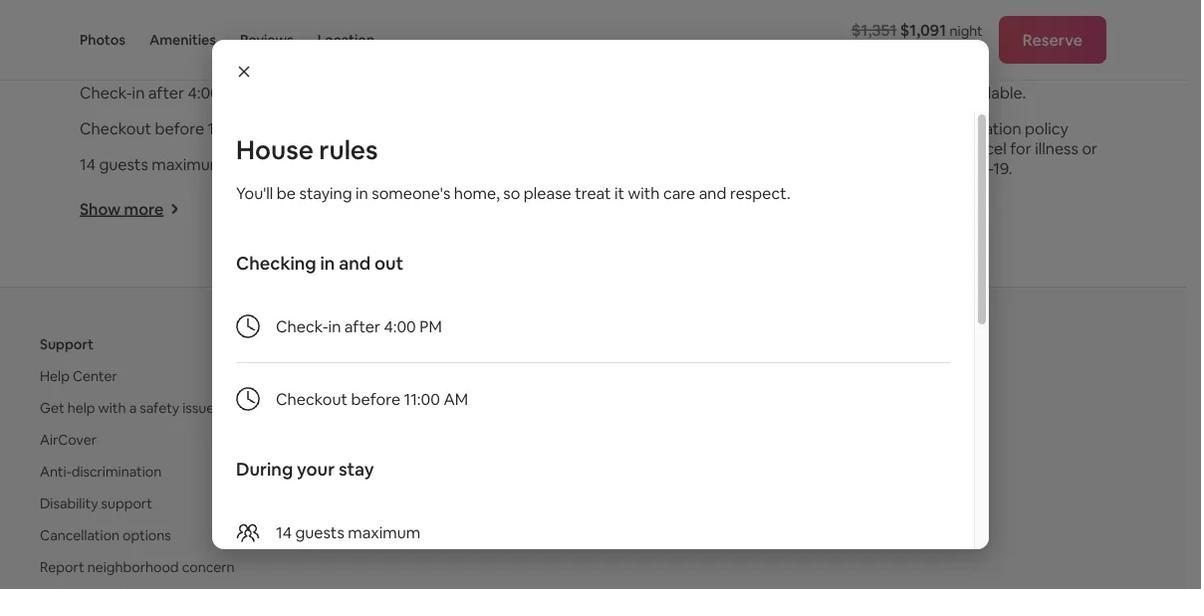Task type: locate. For each thing, give the bounding box(es) containing it.
1 horizontal spatial 14
[[276, 522, 292, 543]]

reservation
[[808, 83, 891, 103]]

0 vertical spatial 11:00
[[208, 119, 244, 139]]

guests down your
[[295, 522, 344, 543]]

1 vertical spatial checkout
[[276, 389, 348, 409]]

0 horizontal spatial check-
[[80, 83, 132, 103]]

may
[[427, 154, 457, 175]]

1 vertical spatial 14
[[276, 522, 292, 543]]

a
[[129, 399, 137, 417]]

cancellation options
[[40, 526, 171, 544]]

support
[[101, 495, 152, 512]]

0 horizontal spatial maximum
[[152, 154, 224, 175]]

or
[[1082, 138, 1098, 159]]

1 vertical spatial check-
[[276, 316, 328, 337]]

0 vertical spatial am
[[247, 119, 272, 139]]

1 vertical spatial aircover
[[40, 431, 97, 449]]

get help with a safety issue
[[40, 399, 214, 417]]

pm down reviews
[[223, 83, 246, 103]]

before down amenities
[[155, 119, 204, 139]]

0 horizontal spatial and
[[339, 252, 371, 275]]

in down things to know
[[132, 83, 145, 103]]

with right it
[[628, 183, 660, 203]]

am up you'll
[[247, 119, 272, 139]]

for left "hosts"
[[471, 399, 490, 417]]

0 vertical spatial check-
[[80, 83, 132, 103]]

be
[[277, 183, 296, 203]]

0 horizontal spatial show more
[[80, 199, 164, 219]]

1 horizontal spatial before
[[351, 389, 400, 409]]

disability support link
[[40, 495, 152, 512]]

home,
[[454, 183, 500, 203]]

out
[[374, 252, 404, 275]]

1 horizontal spatial for
[[1010, 138, 1032, 159]]

someone's
[[372, 183, 450, 203]]

hosts
[[493, 399, 530, 417]]

14 guests maximum down stay
[[276, 522, 420, 543]]

1 horizontal spatial check-
[[276, 316, 328, 337]]

check-in after 4:00 pm
[[80, 83, 246, 103], [276, 316, 442, 337]]

more
[[124, 199, 164, 219], [819, 203, 859, 223]]

you'll
[[236, 183, 273, 203]]

am left "hosts"
[[444, 389, 468, 409]]

1 horizontal spatial more
[[819, 203, 859, 223]]

1 horizontal spatial pm
[[420, 316, 442, 337]]

applies
[[822, 138, 874, 159]]

check- inside house rules dialog
[[276, 316, 328, 337]]

location
[[317, 31, 375, 49]]

after down amenities button
[[148, 83, 184, 103]]

1 vertical spatial am
[[444, 389, 468, 409]]

and
[[699, 183, 727, 203], [339, 252, 371, 275]]

0 vertical spatial maximum
[[152, 154, 224, 175]]

aircover
[[411, 399, 468, 417], [40, 431, 97, 449]]

0 vertical spatial after
[[148, 83, 184, 103]]

amenities button
[[149, 0, 216, 80]]

0 horizontal spatial aircover
[[40, 431, 97, 449]]

report neighborhood concern
[[40, 558, 235, 576]]

0 horizontal spatial 4:00
[[188, 83, 220, 103]]

checkout up your
[[276, 389, 348, 409]]

care
[[663, 183, 695, 203]]

1 vertical spatial checkout before 11:00 am
[[276, 389, 468, 409]]

cancellation
[[933, 119, 1021, 139]]

1 vertical spatial before
[[351, 389, 400, 409]]

for left illness
[[1010, 138, 1032, 159]]

checkout before 11:00 am down amenities button
[[80, 119, 272, 139]]

1 horizontal spatial aircover
[[411, 399, 468, 417]]

1 vertical spatial maximum
[[348, 522, 420, 543]]

0 vertical spatial 14
[[80, 154, 96, 175]]

you'll be staying in someone's home, so please treat it with care and respect.
[[236, 183, 790, 203]]

0 vertical spatial checkout
[[80, 119, 151, 139]]

review the host's full cancellation policy which applies even if you cancel for illness or disruptions caused by covid-19.
[[775, 119, 1098, 179]]

aircover up anti-
[[40, 431, 97, 449]]

0 vertical spatial before
[[155, 119, 204, 139]]

get
[[40, 399, 64, 417]]

with
[[628, 183, 660, 203], [98, 399, 126, 417]]

check- down checking in and out
[[276, 316, 328, 337]]

report neighborhood concern link
[[40, 558, 235, 576]]

1 vertical spatial 14 guests maximum
[[276, 522, 420, 543]]

pm inside house rules dialog
[[420, 316, 442, 337]]

0 horizontal spatial before
[[155, 119, 204, 139]]

checkout inside house rules dialog
[[276, 389, 348, 409]]

1 horizontal spatial guests
[[295, 522, 344, 543]]

0 vertical spatial check-in after 4:00 pm
[[80, 83, 246, 103]]

things
[[80, 0, 149, 28]]

1 horizontal spatial am
[[444, 389, 468, 409]]

airbnb-friendly apartments
[[411, 526, 587, 544]]

0 horizontal spatial checkout
[[80, 119, 151, 139]]

maximum down stay
[[348, 522, 420, 543]]

14 guests maximum
[[80, 154, 224, 175], [276, 522, 420, 543]]

disability support
[[40, 495, 152, 512]]

11:00 up you'll
[[208, 119, 244, 139]]

dangerous
[[621, 154, 699, 175]]

0 horizontal spatial after
[[148, 83, 184, 103]]

guests
[[99, 154, 148, 175], [295, 522, 344, 543]]

anti-discrimination link
[[40, 463, 162, 481]]

may encounter potentially dangerous animal
[[427, 154, 699, 195]]

1 vertical spatial 4:00
[[384, 316, 416, 337]]

guests up show more 'button'
[[99, 154, 148, 175]]

this reservation is non-refundable.
[[775, 83, 1026, 103]]

and left out
[[339, 252, 371, 275]]

airbnb-
[[411, 526, 460, 544]]

1 vertical spatial with
[[98, 399, 126, 417]]

4:00
[[188, 83, 220, 103], [384, 316, 416, 337]]

with inside house rules dialog
[[628, 183, 660, 203]]

1 vertical spatial pm
[[420, 316, 442, 337]]

concern
[[182, 558, 235, 576]]

14 down during
[[276, 522, 292, 543]]

1 horizontal spatial 11:00
[[404, 389, 440, 409]]

after down out
[[344, 316, 380, 337]]

19.
[[993, 158, 1013, 179]]

1 horizontal spatial 14 guests maximum
[[276, 522, 420, 543]]

0 horizontal spatial checkout before 11:00 am
[[80, 119, 272, 139]]

checkout before 11:00 am up stay
[[276, 389, 468, 409]]

aircover left "hosts"
[[411, 399, 468, 417]]

check- down photos "button"
[[80, 83, 132, 103]]

0 horizontal spatial 14
[[80, 154, 96, 175]]

am
[[247, 119, 272, 139], [444, 389, 468, 409]]

4:00 down out
[[384, 316, 416, 337]]

with left a
[[98, 399, 126, 417]]

14 guests maximum up show more 'button'
[[80, 154, 224, 175]]

caused
[[860, 158, 913, 179]]

1 horizontal spatial maximum
[[348, 522, 420, 543]]

this
[[775, 83, 805, 103]]

0 vertical spatial 14 guests maximum
[[80, 154, 224, 175]]

check-in after 4:00 pm down amenities button
[[80, 83, 246, 103]]

14
[[80, 154, 96, 175], [276, 522, 292, 543]]

checkout before 11:00 am
[[80, 119, 272, 139], [276, 389, 468, 409]]

checkout up show more 'button'
[[80, 119, 151, 139]]

which
[[775, 138, 818, 159]]

cancellation options link
[[40, 526, 171, 544]]

before up stay
[[351, 389, 400, 409]]

1 horizontal spatial with
[[628, 183, 660, 203]]

1 vertical spatial guests
[[295, 522, 344, 543]]

help
[[67, 399, 95, 417]]

the
[[830, 119, 855, 139]]

stay
[[339, 458, 374, 482]]

11:00
[[208, 119, 244, 139], [404, 389, 440, 409]]

animal
[[427, 174, 475, 195]]

get help with a safety issue link
[[40, 399, 214, 417]]

1 vertical spatial check-in after 4:00 pm
[[276, 316, 442, 337]]

11:00 left "hosts"
[[404, 389, 440, 409]]

1 horizontal spatial check-in after 4:00 pm
[[276, 316, 442, 337]]

house
[[236, 133, 314, 167]]

check-in after 4:00 pm down out
[[276, 316, 442, 337]]

before
[[155, 119, 204, 139], [351, 389, 400, 409]]

0 horizontal spatial guests
[[99, 154, 148, 175]]

location button
[[317, 0, 375, 80]]

pm up the aircover for hosts link
[[420, 316, 442, 337]]

after
[[148, 83, 184, 103], [344, 316, 380, 337]]

maximum up show more 'button'
[[152, 154, 224, 175]]

1 horizontal spatial checkout
[[276, 389, 348, 409]]

0 vertical spatial and
[[699, 183, 727, 203]]

during your stay
[[236, 458, 374, 482]]

4:00 down amenities button
[[188, 83, 220, 103]]

14 up show more 'button'
[[80, 154, 96, 175]]

show more
[[80, 199, 164, 219], [775, 203, 859, 223]]

1 vertical spatial 11:00
[[404, 389, 440, 409]]

in down checking in and out
[[328, 316, 341, 337]]

0 vertical spatial with
[[628, 183, 660, 203]]

0 vertical spatial aircover
[[411, 399, 468, 417]]

aircover for aircover for hosts
[[411, 399, 468, 417]]

1 horizontal spatial after
[[344, 316, 380, 337]]

support
[[40, 336, 94, 354]]

1 horizontal spatial 4:00
[[384, 316, 416, 337]]

during
[[236, 458, 293, 482]]

1 vertical spatial for
[[471, 399, 490, 417]]

1 horizontal spatial show more
[[775, 203, 859, 223]]

0 horizontal spatial 14 guests maximum
[[80, 154, 224, 175]]

0 vertical spatial for
[[1010, 138, 1032, 159]]

reserve
[[1023, 29, 1083, 50]]

0 vertical spatial pm
[[223, 83, 246, 103]]

and right "care" at the top of the page
[[699, 183, 727, 203]]

1 vertical spatial after
[[344, 316, 380, 337]]

1 horizontal spatial checkout before 11:00 am
[[276, 389, 468, 409]]



Task type: describe. For each thing, give the bounding box(es) containing it.
help center
[[40, 367, 117, 385]]

night
[[950, 21, 983, 39]]

guests inside house rules dialog
[[295, 522, 344, 543]]

potentially
[[540, 154, 618, 175]]

is
[[894, 83, 905, 103]]

refundable.
[[942, 83, 1026, 103]]

cancellation
[[40, 526, 120, 544]]

reviews
[[240, 31, 294, 49]]

illness
[[1035, 138, 1079, 159]]

discrimination
[[71, 463, 162, 481]]

11:00 inside house rules dialog
[[404, 389, 440, 409]]

non-
[[909, 83, 942, 103]]

review
[[775, 119, 827, 139]]

please
[[524, 183, 571, 203]]

0 horizontal spatial for
[[471, 399, 490, 417]]

apartments
[[512, 526, 587, 544]]

1 horizontal spatial and
[[699, 183, 727, 203]]

treat
[[575, 183, 611, 203]]

am inside house rules dialog
[[444, 389, 468, 409]]

0 horizontal spatial pm
[[223, 83, 246, 103]]

neighborhood
[[87, 558, 179, 576]]

friendly
[[460, 526, 509, 544]]

respect.
[[730, 183, 790, 203]]

anti-discrimination
[[40, 463, 162, 481]]

know
[[180, 0, 237, 28]]

photos button
[[80, 0, 125, 80]]

0 horizontal spatial am
[[247, 119, 272, 139]]

options
[[123, 526, 171, 544]]

checking in and out
[[236, 252, 404, 275]]

4:00 inside house rules dialog
[[384, 316, 416, 337]]

house rules dialog
[[212, 40, 989, 590]]

0 vertical spatial 4:00
[[188, 83, 220, 103]]

so
[[503, 183, 520, 203]]

covid-
[[938, 158, 993, 179]]

center
[[73, 367, 117, 385]]

after inside house rules dialog
[[344, 316, 380, 337]]

checkout before 11:00 am inside house rules dialog
[[276, 389, 468, 409]]

reviews button
[[240, 0, 294, 80]]

amenities
[[149, 31, 216, 49]]

checking
[[236, 252, 316, 275]]

1 vertical spatial and
[[339, 252, 371, 275]]

house rules
[[236, 133, 378, 167]]

for inside review the host's full cancellation policy which applies even if you cancel for illness or disruptions caused by covid-19.
[[1010, 138, 1032, 159]]

host's
[[859, 119, 904, 139]]

aircover for aircover link on the left of page
[[40, 431, 97, 449]]

photos
[[80, 31, 125, 49]]

$1,091
[[900, 19, 946, 40]]

help
[[40, 367, 70, 385]]

before inside house rules dialog
[[351, 389, 400, 409]]

you
[[929, 138, 956, 159]]

safety
[[140, 399, 179, 417]]

rules
[[319, 133, 378, 167]]

things to know
[[80, 0, 237, 28]]

disruptions
[[775, 158, 856, 179]]

aircover for hosts link
[[411, 399, 530, 417]]

maximum inside house rules dialog
[[348, 522, 420, 543]]

in right staying at the top left
[[356, 183, 368, 203]]

cancel
[[959, 138, 1007, 159]]

check-in after 4:00 pm inside house rules dialog
[[276, 316, 442, 337]]

even
[[877, 138, 912, 159]]

disability
[[40, 495, 98, 512]]

by
[[916, 158, 934, 179]]

14 inside house rules dialog
[[276, 522, 292, 543]]

aircover for hosts
[[411, 399, 530, 417]]

it
[[614, 183, 625, 203]]

0 horizontal spatial more
[[124, 199, 164, 219]]

0 vertical spatial guests
[[99, 154, 148, 175]]

report
[[40, 558, 84, 576]]

airbnb-friendly apartments link
[[411, 526, 587, 544]]

to
[[153, 0, 176, 28]]

anti-
[[40, 463, 71, 481]]

policy
[[1025, 119, 1069, 139]]

1 horizontal spatial show
[[775, 203, 816, 223]]

0 horizontal spatial 11:00
[[208, 119, 244, 139]]

aircover link
[[40, 431, 97, 449]]

14 guests maximum inside house rules dialog
[[276, 522, 420, 543]]

if
[[916, 138, 925, 159]]

$1,351 $1,091 night
[[852, 19, 983, 40]]

encounter
[[461, 154, 537, 175]]

0 horizontal spatial with
[[98, 399, 126, 417]]

0 horizontal spatial show
[[80, 199, 121, 219]]

0 horizontal spatial check-in after 4:00 pm
[[80, 83, 246, 103]]

full
[[908, 119, 930, 139]]

$1,351
[[852, 19, 897, 40]]

0 vertical spatial checkout before 11:00 am
[[80, 119, 272, 139]]

help center link
[[40, 367, 117, 385]]

staying
[[299, 183, 352, 203]]

show more button
[[80, 199, 180, 219]]

in right the checking
[[320, 252, 335, 275]]

issue
[[183, 399, 214, 417]]



Task type: vqa. For each thing, say whether or not it's contained in the screenshot.
Tulbagh, South Africa
no



